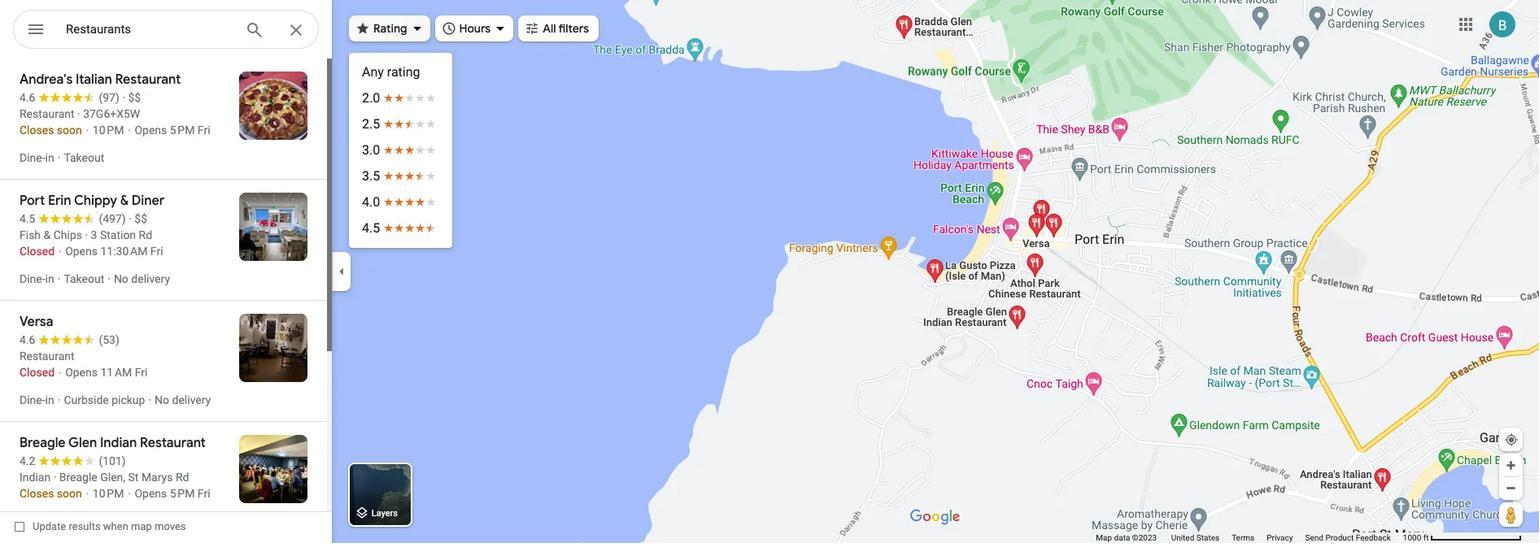 Task type: locate. For each thing, give the bounding box(es) containing it.
all filters
[[543, 21, 589, 36]]

united states button
[[1171, 533, 1220, 543]]

all filters button
[[518, 11, 599, 46]]

update results when map moves
[[33, 521, 186, 533]]

any
[[362, 64, 384, 80]]

send product feedback
[[1305, 534, 1391, 543]]

©2023
[[1132, 534, 1157, 543]]

states
[[1197, 534, 1220, 543]]

when
[[103, 521, 128, 533]]

united states
[[1171, 534, 1220, 543]]

footer containing map data ©2023
[[1096, 533, 1403, 543]]

 search field
[[13, 10, 332, 52]]

map
[[131, 521, 152, 533]]

2.5 stars element
[[362, 115, 439, 134]]

footer
[[1096, 533, 1403, 543]]

 button
[[13, 10, 59, 52]]

None field
[[66, 20, 232, 39]]

privacy button
[[1267, 533, 1293, 543]]

4.0 stars element
[[362, 193, 439, 212]]

rating
[[387, 64, 420, 80]]

rating
[[373, 21, 407, 36]]

2.0
[[362, 90, 380, 106]]

4.5 stars element
[[362, 219, 439, 238]]

3.5
[[362, 168, 380, 184]]

layers
[[372, 509, 398, 519]]

3.5 stars element
[[362, 167, 439, 186]]

all
[[543, 21, 556, 36]]

none field inside the restaurants field
[[66, 20, 232, 39]]

1000 ft
[[1403, 534, 1429, 543]]

product
[[1326, 534, 1354, 543]]


[[26, 18, 46, 41]]

3.0 stars element
[[362, 141, 439, 160]]

united
[[1171, 534, 1195, 543]]

Restaurants field
[[13, 10, 319, 50]]

4.5
[[362, 220, 380, 236]]

filters
[[558, 21, 589, 36]]

privacy
[[1267, 534, 1293, 543]]

show your location image
[[1504, 433, 1519, 447]]

hours
[[459, 21, 491, 36]]

ft
[[1423, 534, 1429, 543]]



Task type: describe. For each thing, give the bounding box(es) containing it.
results for restaurants feed
[[0, 59, 332, 543]]

zoom in image
[[1505, 460, 1517, 472]]

3.0
[[362, 142, 380, 158]]

4.0
[[362, 194, 380, 210]]

any rating
[[362, 64, 420, 80]]

Update results when map moves checkbox
[[15, 517, 186, 537]]

1000
[[1403, 534, 1421, 543]]

terms button
[[1232, 533, 1255, 543]]

send
[[1305, 534, 1324, 543]]

terms
[[1232, 534, 1255, 543]]

show street view coverage image
[[1499, 503, 1523, 527]]

google maps element
[[0, 0, 1539, 543]]

send product feedback button
[[1305, 533, 1391, 543]]

results
[[69, 521, 101, 533]]

feedback
[[1356, 534, 1391, 543]]

rating menu
[[349, 53, 452, 248]]

google account: brad klo  
(klobrad84@gmail.com) image
[[1490, 11, 1516, 37]]

zoom out image
[[1505, 482, 1517, 495]]

rating button
[[349, 11, 430, 46]]

footer inside google maps element
[[1096, 533, 1403, 543]]

moves
[[155, 521, 186, 533]]

collapse side panel image
[[333, 263, 351, 281]]

1000 ft button
[[1403, 534, 1522, 543]]

map
[[1096, 534, 1112, 543]]

2.5
[[362, 116, 380, 132]]

hours button
[[435, 11, 513, 46]]

map data ©2023
[[1096, 534, 1159, 543]]

update
[[33, 521, 66, 533]]

data
[[1114, 534, 1130, 543]]

2.0 stars element
[[362, 89, 439, 108]]



Task type: vqa. For each thing, say whether or not it's contained in the screenshot.
the United States button
yes



